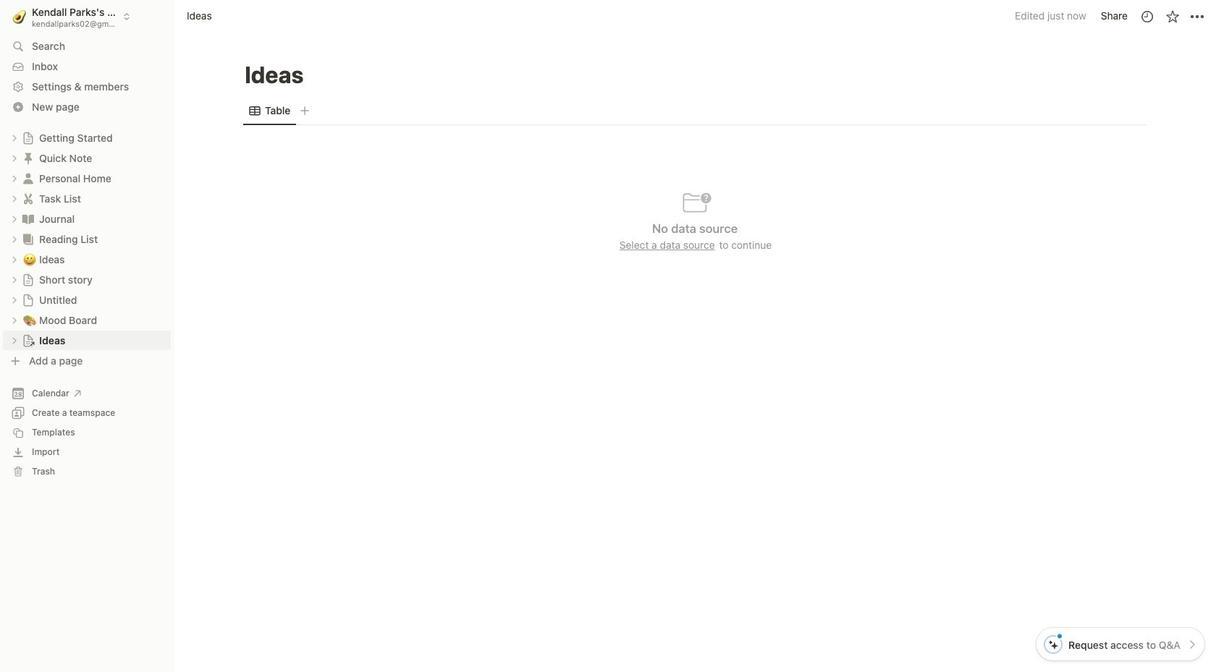 Task type: describe. For each thing, give the bounding box(es) containing it.
1 open image from the top
[[10, 194, 19, 203]]

1 open image from the top
[[10, 134, 19, 142]]

5 open image from the top
[[10, 316, 19, 325]]

2 open image from the top
[[10, 215, 19, 223]]

😀 image
[[23, 251, 36, 268]]

favorite image
[[1166, 9, 1180, 24]]

5 open image from the top
[[10, 296, 19, 305]]

4 open image from the top
[[10, 276, 19, 284]]



Task type: vqa. For each thing, say whether or not it's contained in the screenshot.
menu
no



Task type: locate. For each thing, give the bounding box(es) containing it.
updates image
[[1141, 9, 1155, 24]]

tab
[[243, 101, 297, 121]]

tab list
[[243, 97, 1147, 126]]

2 open image from the top
[[10, 154, 19, 163]]

🎨 image
[[23, 312, 36, 329]]

3 open image from the top
[[10, 235, 19, 244]]

4 open image from the top
[[10, 255, 19, 264]]

3 open image from the top
[[10, 174, 19, 183]]

🥑 image
[[13, 7, 26, 26]]

6 open image from the top
[[10, 336, 19, 345]]

open image
[[10, 134, 19, 142], [10, 154, 19, 163], [10, 174, 19, 183], [10, 255, 19, 264], [10, 296, 19, 305], [10, 336, 19, 345]]

open image
[[10, 194, 19, 203], [10, 215, 19, 223], [10, 235, 19, 244], [10, 276, 19, 284], [10, 316, 19, 325]]

change page icon image
[[22, 131, 35, 145], [21, 151, 35, 166], [21, 171, 35, 186], [21, 192, 35, 206], [21, 212, 35, 226], [21, 232, 35, 247], [22, 273, 35, 286], [22, 294, 35, 307], [22, 334, 35, 347]]



